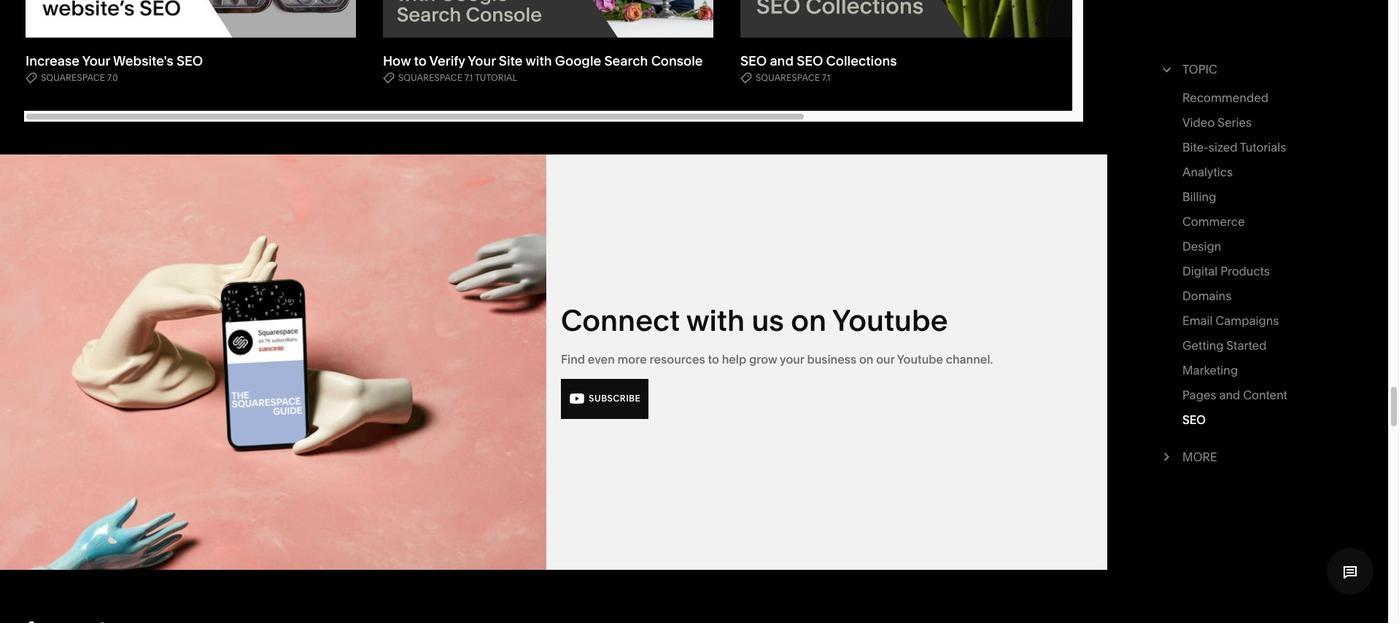 Task type: vqa. For each thing, say whether or not it's contained in the screenshot.
to
yes



Task type: describe. For each thing, give the bounding box(es) containing it.
marketing link
[[1183, 360, 1238, 385]]

7.1 for collections
[[822, 73, 831, 83]]

analytics
[[1183, 165, 1233, 179]]

grow
[[749, 352, 777, 367]]

us
[[752, 303, 784, 338]]

topic button
[[1158, 51, 1339, 88]]

email campaigns link
[[1183, 311, 1279, 336]]

squarespace for to
[[398, 73, 463, 83]]

bite-sized tutorials
[[1183, 140, 1287, 155]]

site
[[499, 53, 523, 70]]

topic link
[[1183, 59, 1339, 80]]

pages
[[1183, 388, 1217, 403]]

series
[[1218, 115, 1252, 130]]

subscribe
[[589, 394, 641, 404]]

more link
[[1183, 447, 1339, 468]]

search
[[604, 53, 648, 70]]

connect with us on youtube
[[561, 303, 948, 338]]

how to verify your site with google search console
[[383, 53, 703, 70]]

your
[[780, 352, 804, 367]]

channel.
[[946, 352, 993, 367]]

business
[[807, 352, 857, 367]]

1 vertical spatial youtube
[[897, 352, 943, 367]]

how
[[383, 53, 411, 70]]

recommended
[[1183, 90, 1269, 105]]

1 horizontal spatial with
[[686, 303, 745, 338]]

even
[[588, 352, 615, 367]]

1 your from the left
[[82, 53, 110, 70]]

domains link
[[1183, 286, 1232, 311]]

and for seo
[[770, 53, 794, 70]]

bite-sized tutorials link
[[1183, 137, 1287, 162]]

campaigns
[[1216, 314, 1279, 328]]

increase
[[26, 53, 80, 70]]

2 your from the left
[[468, 53, 496, 70]]

email campaigns
[[1183, 314, 1279, 328]]

domains
[[1183, 289, 1232, 303]]

tutorial
[[475, 73, 517, 83]]

digital products link
[[1183, 261, 1270, 286]]

video series
[[1183, 115, 1252, 130]]

1 vertical spatial on
[[859, 352, 874, 367]]

0 vertical spatial to
[[414, 53, 427, 70]]

find
[[561, 352, 585, 367]]

commerce link
[[1183, 212, 1245, 236]]

content
[[1243, 388, 1288, 403]]

topic
[[1183, 62, 1218, 77]]

collections
[[826, 53, 897, 70]]

pages and content link
[[1183, 385, 1288, 410]]

products
[[1221, 264, 1270, 279]]

pages and content
[[1183, 388, 1288, 403]]

squarespace 7.1
[[756, 73, 831, 83]]



Task type: locate. For each thing, give the bounding box(es) containing it.
with right 'site'
[[526, 53, 552, 70]]

and up squarespace 7.1 on the top right
[[770, 53, 794, 70]]

0 horizontal spatial to
[[414, 53, 427, 70]]

0 horizontal spatial on
[[791, 303, 827, 338]]

and down marketing link at the right bottom of page
[[1219, 388, 1241, 403]]

0 horizontal spatial your
[[82, 53, 110, 70]]

commerce
[[1183, 214, 1245, 229]]

0 vertical spatial youtube
[[832, 303, 948, 338]]

design link
[[1183, 236, 1222, 261]]

squarespace down verify
[[398, 73, 463, 83]]

1 horizontal spatial on
[[859, 352, 874, 367]]

on
[[791, 303, 827, 338], [859, 352, 874, 367]]

find even more resources to help grow your business on our youtube channel.
[[561, 352, 993, 367]]

2 horizontal spatial squarespace
[[756, 73, 820, 83]]

sized
[[1209, 140, 1238, 155]]

1 vertical spatial with
[[686, 303, 745, 338]]

squarespace down the increase
[[41, 73, 105, 83]]

1 horizontal spatial 7.1
[[822, 73, 831, 83]]

3 squarespace from the left
[[756, 73, 820, 83]]

more button
[[1159, 439, 1339, 476]]

7.1 down verify
[[465, 73, 473, 83]]

0 vertical spatial and
[[770, 53, 794, 70]]

getting started
[[1183, 339, 1267, 353]]

seo link
[[1183, 410, 1206, 435]]

0 horizontal spatial 7.1
[[465, 73, 473, 83]]

console
[[651, 53, 703, 70]]

squarespace 7.1 tutorial
[[398, 73, 517, 83]]

1 horizontal spatial your
[[468, 53, 496, 70]]

0 horizontal spatial with
[[526, 53, 552, 70]]

resources
[[650, 352, 705, 367]]

to right how
[[414, 53, 427, 70]]

0 vertical spatial on
[[791, 303, 827, 338]]

your
[[82, 53, 110, 70], [468, 53, 496, 70]]

analytics link
[[1183, 162, 1233, 187]]

digital products
[[1183, 264, 1270, 279]]

2 7.1 from the left
[[822, 73, 831, 83]]

started
[[1227, 339, 1267, 353]]

1 horizontal spatial squarespace
[[398, 73, 463, 83]]

connect
[[561, 303, 680, 338]]

youtube
[[832, 303, 948, 338], [897, 352, 943, 367]]

subscribe button
[[561, 379, 649, 419]]

squarespace for and
[[756, 73, 820, 83]]

7.1 down seo and seo collections
[[822, 73, 831, 83]]

squarespace for your
[[41, 73, 105, 83]]

and for content
[[1219, 388, 1241, 403]]

with up help
[[686, 303, 745, 338]]

youtube right our at the right bottom of page
[[897, 352, 943, 367]]

0 vertical spatial with
[[526, 53, 552, 70]]

getting started link
[[1183, 336, 1267, 360]]

1 vertical spatial to
[[708, 352, 719, 367]]

help
[[722, 352, 747, 367]]

more
[[618, 352, 647, 367]]

1 horizontal spatial to
[[708, 352, 719, 367]]

getting
[[1183, 339, 1224, 353]]

digital
[[1183, 264, 1218, 279]]

billing link
[[1183, 187, 1216, 212]]

more
[[1183, 450, 1218, 465]]

tutorials
[[1240, 140, 1287, 155]]

0 horizontal spatial and
[[770, 53, 794, 70]]

with
[[526, 53, 552, 70], [686, 303, 745, 338]]

2 squarespace from the left
[[398, 73, 463, 83]]

bite-
[[1183, 140, 1209, 155]]

website's
[[113, 53, 173, 70]]

1 horizontal spatial and
[[1219, 388, 1241, 403]]

video series link
[[1183, 112, 1252, 137]]

0 horizontal spatial squarespace
[[41, 73, 105, 83]]

to left help
[[708, 352, 719, 367]]

seo
[[176, 53, 203, 70], [741, 53, 767, 70], [797, 53, 823, 70], [1183, 413, 1206, 428]]

7.1 for your
[[465, 73, 473, 83]]

your up 7.0
[[82, 53, 110, 70]]

and
[[770, 53, 794, 70], [1219, 388, 1241, 403]]

design
[[1183, 239, 1222, 254]]

on right us
[[791, 303, 827, 338]]

squarespace down seo and seo collections
[[756, 73, 820, 83]]

google
[[555, 53, 601, 70]]

squarespace
[[41, 73, 105, 83], [398, 73, 463, 83], [756, 73, 820, 83]]

marketing
[[1183, 363, 1238, 378]]

seo and seo collections
[[741, 53, 897, 70]]

on left our at the right bottom of page
[[859, 352, 874, 367]]

email
[[1183, 314, 1213, 328]]

7.0
[[107, 73, 118, 83]]

recommended link
[[1183, 88, 1269, 112]]

7.1
[[465, 73, 473, 83], [822, 73, 831, 83]]

1 squarespace from the left
[[41, 73, 105, 83]]

1 7.1 from the left
[[465, 73, 473, 83]]

to
[[414, 53, 427, 70], [708, 352, 719, 367]]

increase your website's seo
[[26, 53, 203, 70]]

our
[[876, 352, 895, 367]]

youtube up our at the right bottom of page
[[832, 303, 948, 338]]

billing
[[1183, 190, 1216, 204]]

video
[[1183, 115, 1215, 130]]

squarespace 7.0
[[41, 73, 118, 83]]

1 vertical spatial and
[[1219, 388, 1241, 403]]

verify
[[429, 53, 465, 70]]

your up tutorial
[[468, 53, 496, 70]]



